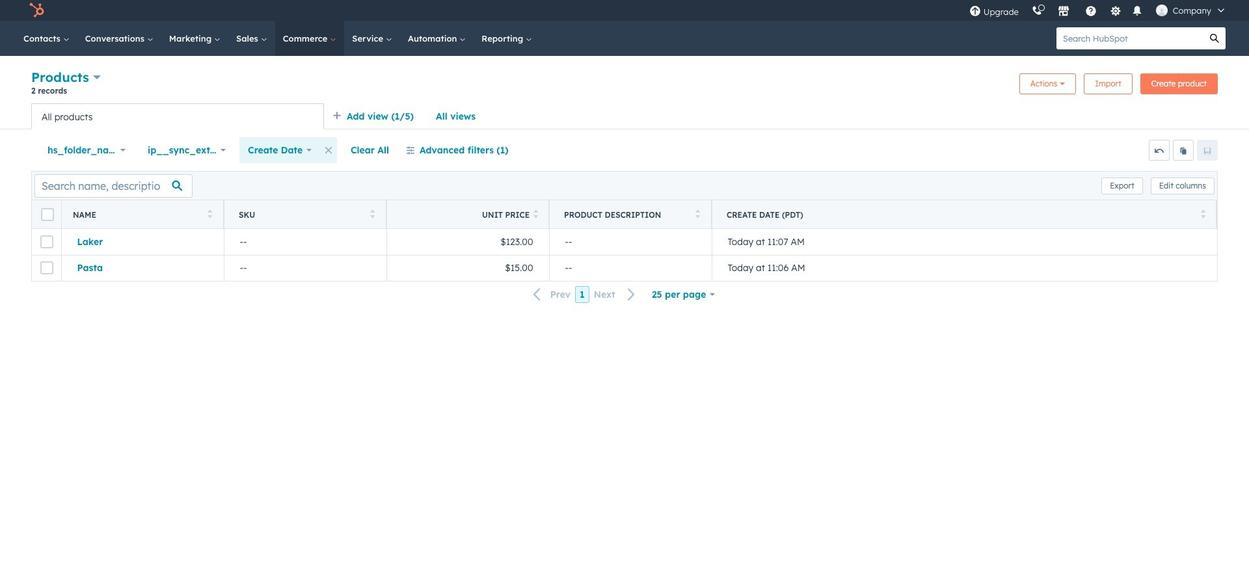 Task type: vqa. For each thing, say whether or not it's contained in the screenshot.
back on the top
no



Task type: locate. For each thing, give the bounding box(es) containing it.
menu
[[963, 0, 1234, 21]]

banner
[[31, 68, 1219, 104]]

press to sort. image for 3rd "press to sort." element from the left
[[534, 209, 539, 218]]

press to sort. image for first "press to sort." element
[[207, 209, 212, 218]]

marketplaces image
[[1058, 6, 1070, 18]]

2 press to sort. image from the left
[[370, 209, 375, 218]]

4 press to sort. image from the left
[[1201, 209, 1206, 218]]

jacob simon image
[[1157, 5, 1168, 16]]

press to sort. image
[[207, 209, 212, 218], [370, 209, 375, 218], [534, 209, 539, 218], [1201, 209, 1206, 218]]

2 press to sort. element from the left
[[370, 209, 375, 220]]

press to sort. element
[[207, 209, 212, 220], [370, 209, 375, 220], [534, 209, 539, 220], [696, 209, 700, 220], [1201, 209, 1206, 220]]

1 press to sort. image from the left
[[207, 209, 212, 218]]

5 press to sort. element from the left
[[1201, 209, 1206, 220]]

press to sort. image
[[696, 209, 700, 218]]

pagination navigation
[[526, 286, 644, 304]]

4 press to sort. element from the left
[[696, 209, 700, 220]]

3 press to sort. image from the left
[[534, 209, 539, 218]]



Task type: describe. For each thing, give the bounding box(es) containing it.
Search name, description, or SKU search field
[[35, 174, 193, 198]]

1 press to sort. element from the left
[[207, 209, 212, 220]]

Search HubSpot search field
[[1057, 27, 1204, 49]]

press to sort. image for second "press to sort." element
[[370, 209, 375, 218]]

3 press to sort. element from the left
[[534, 209, 539, 220]]

press to sort. image for 1st "press to sort." element from the right
[[1201, 209, 1206, 218]]



